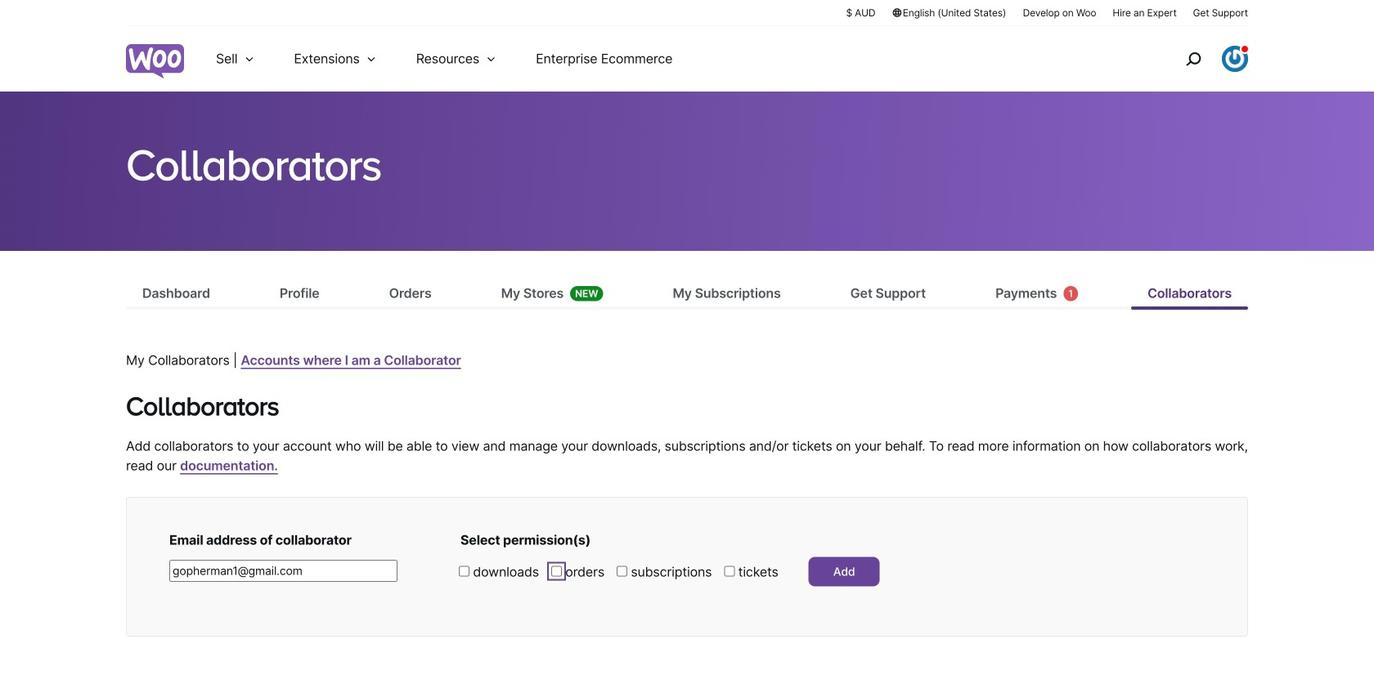 Task type: locate. For each thing, give the bounding box(es) containing it.
None checkbox
[[724, 567, 735, 577]]

None checkbox
[[459, 567, 470, 577], [551, 567, 562, 577], [617, 567, 628, 577], [459, 567, 470, 577], [551, 567, 562, 577], [617, 567, 628, 577]]



Task type: describe. For each thing, give the bounding box(es) containing it.
open account menu image
[[1222, 46, 1248, 72]]

search image
[[1181, 46, 1207, 72]]

service navigation menu element
[[1151, 32, 1248, 85]]



